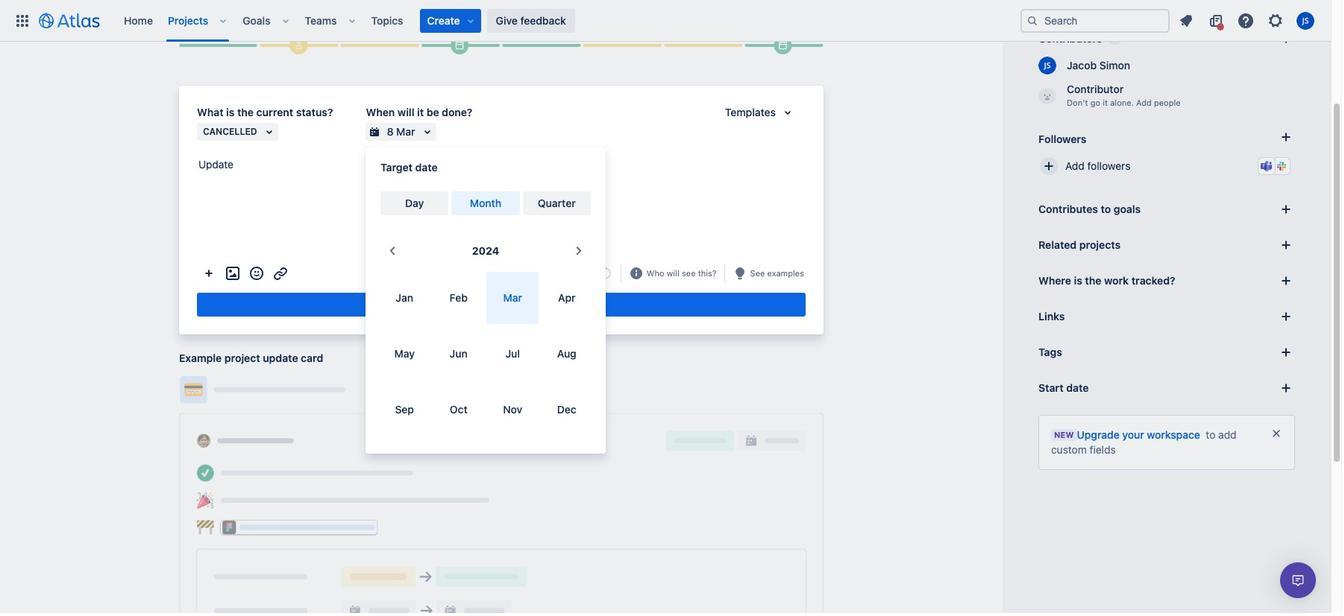 Task type: locate. For each thing, give the bounding box(es) containing it.
project left history
[[224, 15, 260, 28]]

date right start
[[1066, 382, 1089, 395]]

the left 'work'
[[1085, 275, 1101, 287]]

0 vertical spatial date
[[415, 161, 438, 174]]

fields
[[1090, 444, 1116, 457]]

apr button
[[541, 272, 593, 325]]

start
[[1038, 382, 1064, 395]]

mar right the feb
[[503, 292, 522, 304]]

this?
[[698, 268, 717, 278]]

what
[[197, 106, 224, 119]]

month button
[[452, 192, 520, 216]]

see examples
[[750, 268, 804, 278]]

is up cancelled
[[226, 106, 235, 119]]

0 vertical spatial add
[[1136, 98, 1152, 107]]

0 vertical spatial project
[[224, 15, 260, 28]]

date right target
[[415, 161, 438, 174]]

help image
[[1237, 12, 1255, 29]]

the
[[237, 106, 254, 119], [1085, 275, 1101, 287]]

1 project from the top
[[224, 15, 260, 28]]

example project history
[[179, 15, 298, 28]]

update
[[263, 352, 298, 365]]

project for update
[[224, 352, 260, 365]]

it
[[1103, 98, 1108, 107], [417, 106, 424, 119]]

goals link
[[238, 9, 275, 32]]

the for work
[[1085, 275, 1101, 287]]

projects
[[168, 14, 208, 26]]

0 vertical spatial to
[[1101, 203, 1111, 216]]

1 vertical spatial to
[[1206, 429, 1216, 442]]

1 horizontal spatial the
[[1085, 275, 1101, 287]]

see next year image
[[570, 242, 588, 260]]

1 vertical spatial date
[[1066, 382, 1089, 395]]

top element
[[9, 0, 1021, 41]]

will inside who will see this? popup button
[[667, 268, 679, 278]]

1 vertical spatial the
[[1085, 275, 1101, 287]]

aug button
[[541, 328, 593, 380]]

feb button
[[433, 272, 485, 325]]

contributes to goals
[[1038, 203, 1141, 216]]

when will it be done?
[[366, 106, 473, 119]]

date
[[415, 161, 438, 174], [1066, 382, 1089, 395]]

oct button
[[433, 384, 485, 436]]

add files, videos, or images image
[[224, 265, 242, 283]]

1 vertical spatial will
[[667, 268, 679, 278]]

mar
[[396, 125, 415, 138], [503, 292, 522, 304]]

mar inside popup button
[[396, 125, 415, 138]]

topics
[[371, 14, 403, 26]]

0 vertical spatial mar
[[396, 125, 415, 138]]

0 horizontal spatial will
[[398, 106, 414, 119]]

see
[[750, 268, 765, 278]]

0 horizontal spatial mar
[[396, 125, 415, 138]]

0 horizontal spatial the
[[237, 106, 254, 119]]

1 horizontal spatial to
[[1206, 429, 1216, 442]]

it right go
[[1103, 98, 1108, 107]]

1 horizontal spatial is
[[1074, 275, 1082, 287]]

will left see
[[667, 268, 679, 278]]

1 horizontal spatial it
[[1103, 98, 1108, 107]]

your
[[1122, 429, 1144, 442]]

history
[[263, 15, 298, 28]]

8 mar
[[387, 125, 415, 138]]

1
[[1113, 33, 1117, 44]]

templates button
[[716, 104, 806, 122]]

8 mar button
[[366, 123, 436, 141]]

done?
[[442, 106, 473, 119]]

post button
[[197, 293, 806, 317]]

add right alone.
[[1136, 98, 1152, 107]]

0 vertical spatial will
[[398, 106, 414, 119]]

1 horizontal spatial add
[[1136, 98, 1152, 107]]

1 vertical spatial add
[[1065, 160, 1085, 172]]

add right add follower image
[[1065, 160, 1085, 172]]

to add custom fields
[[1051, 429, 1237, 457]]

add inside contributor don't go it alone. add people
[[1136, 98, 1152, 107]]

1 vertical spatial mar
[[503, 292, 522, 304]]

msteams logo showing  channels are connected to this project image
[[1261, 160, 1273, 172]]

feedback
[[520, 14, 566, 26]]

card
[[301, 352, 323, 365]]

mar inside button
[[503, 292, 522, 304]]

where is the work tracked?
[[1038, 275, 1175, 287]]

to left goals
[[1101, 203, 1111, 216]]

0 horizontal spatial date
[[415, 161, 438, 174]]

0 horizontal spatial is
[[226, 106, 235, 119]]

projects link
[[163, 9, 213, 32]]

start date
[[1038, 382, 1089, 395]]

close banner image
[[1271, 428, 1282, 440]]

2 project from the top
[[224, 352, 260, 365]]

1 horizontal spatial mar
[[503, 292, 522, 304]]

is for where
[[1074, 275, 1082, 287]]

go
[[1090, 98, 1100, 107]]

to
[[1101, 203, 1111, 216], [1206, 429, 1216, 442]]

may
[[394, 348, 415, 360]]

0 vertical spatial is
[[226, 106, 235, 119]]

search image
[[1027, 15, 1038, 26]]

will
[[398, 106, 414, 119], [667, 268, 679, 278]]

goals
[[1114, 203, 1141, 216]]

is right where
[[1074, 275, 1082, 287]]

add follower image
[[1040, 157, 1058, 175]]

banner
[[0, 0, 1331, 42]]

give feedback button
[[487, 9, 575, 32]]

be
[[427, 106, 439, 119]]

who will see this?
[[647, 268, 717, 278]]

1 horizontal spatial will
[[667, 268, 679, 278]]

contributes
[[1038, 203, 1098, 216]]

it left be at the left top
[[417, 106, 424, 119]]

apr
[[558, 292, 576, 304]]

mar right 8
[[396, 125, 415, 138]]

1 example from the top
[[179, 15, 222, 28]]

0 horizontal spatial add
[[1065, 160, 1085, 172]]

home
[[124, 14, 153, 26]]

teams link
[[300, 9, 341, 32]]

current
[[256, 106, 293, 119]]

the up cancelled button
[[237, 106, 254, 119]]

templates
[[725, 106, 776, 119]]

1 horizontal spatial date
[[1066, 382, 1089, 395]]

update
[[198, 158, 233, 171]]

is
[[226, 106, 235, 119], [1074, 275, 1082, 287]]

nov
[[503, 404, 522, 416]]

to left add
[[1206, 429, 1216, 442]]

related projects
[[1038, 239, 1121, 251]]

1 vertical spatial example
[[179, 352, 222, 365]]

who will see this? button
[[645, 267, 718, 281]]

add
[[1136, 98, 1152, 107], [1065, 160, 1085, 172]]

1 vertical spatial is
[[1074, 275, 1082, 287]]

0 vertical spatial example
[[179, 15, 222, 28]]

will up '8 mar'
[[398, 106, 414, 119]]

add
[[1218, 429, 1237, 442]]

project left update
[[224, 352, 260, 365]]

0 vertical spatial the
[[237, 106, 254, 119]]

aug
[[557, 348, 576, 360]]

see previous year image
[[383, 242, 401, 260]]

followers
[[1038, 132, 1087, 145]]

to inside the to add custom fields
[[1206, 429, 1216, 442]]

1 vertical spatial project
[[224, 352, 260, 365]]

2 example from the top
[[179, 352, 222, 365]]



Task type: vqa. For each thing, say whether or not it's contained in the screenshot.
Who
yes



Task type: describe. For each thing, give the bounding box(es) containing it.
work
[[1104, 275, 1129, 287]]

what is the current status?
[[197, 106, 333, 119]]

mar button
[[487, 272, 539, 325]]

where
[[1038, 275, 1071, 287]]

jun
[[450, 348, 468, 360]]

new upgrade your workspace
[[1054, 429, 1200, 442]]

post
[[490, 299, 512, 311]]

upgrade
[[1077, 429, 1120, 442]]

insert emoji image
[[248, 265, 266, 283]]

tags
[[1038, 346, 1062, 359]]

month
[[470, 197, 501, 210]]

is for what
[[226, 106, 235, 119]]

cancelled button
[[197, 123, 278, 141]]

who
[[647, 268, 664, 278]]

followers
[[1087, 160, 1131, 172]]

feb
[[449, 292, 468, 304]]

sep
[[395, 404, 414, 416]]

teams
[[305, 14, 337, 26]]

related
[[1038, 239, 1077, 251]]

will for when
[[398, 106, 414, 119]]

tracked?
[[1132, 275, 1175, 287]]

slack logo showing nan channels are connected to this project image
[[1276, 160, 1288, 172]]

example for example project update card
[[179, 352, 222, 365]]

0 horizontal spatial to
[[1101, 203, 1111, 216]]

0 horizontal spatial it
[[417, 106, 424, 119]]

people
[[1154, 98, 1181, 107]]

dec
[[557, 404, 576, 416]]

see
[[682, 268, 696, 278]]

see examples button
[[749, 267, 806, 281]]

the for current
[[237, 106, 254, 119]]

contributor don't go it alone. add people
[[1067, 83, 1181, 107]]

example for example project history
[[179, 15, 222, 28]]

don't
[[1067, 98, 1088, 107]]

add followers button
[[1033, 150, 1301, 183]]

jan
[[396, 292, 413, 304]]

2024
[[472, 245, 499, 257]]

new
[[1054, 430, 1074, 440]]

add a follower image
[[1277, 128, 1295, 146]]

may button
[[379, 328, 430, 380]]

8
[[387, 125, 394, 138]]

give
[[496, 14, 518, 26]]

examples
[[767, 268, 804, 278]]

home link
[[119, 9, 157, 32]]

target
[[380, 161, 413, 174]]

contributor
[[1067, 83, 1124, 95]]

example project update card
[[179, 352, 323, 365]]

day
[[405, 197, 424, 210]]

add followers
[[1065, 160, 1131, 172]]

status?
[[296, 106, 333, 119]]

it inside contributor don't go it alone. add people
[[1103, 98, 1108, 107]]

banner containing home
[[0, 0, 1331, 42]]

projects
[[1079, 239, 1121, 251]]

jun button
[[433, 328, 485, 380]]

jul
[[505, 348, 520, 360]]

quarter
[[538, 197, 576, 210]]

give feedback
[[496, 14, 566, 26]]

alone.
[[1110, 98, 1134, 107]]

day button
[[380, 192, 449, 216]]

nov button
[[487, 384, 539, 436]]

custom
[[1051, 444, 1087, 457]]

when
[[366, 106, 395, 119]]

jul button
[[487, 328, 539, 380]]

project for history
[[224, 15, 260, 28]]

topics link
[[367, 9, 408, 32]]

Main content area, start typing to enter text. text field
[[197, 156, 806, 179]]

dec button
[[541, 384, 593, 436]]

more actions image
[[200, 265, 218, 283]]

goals
[[243, 14, 271, 26]]

date for start date
[[1066, 382, 1089, 395]]

date for target date
[[415, 161, 438, 174]]

Search field
[[1021, 9, 1170, 32]]

workspace
[[1147, 429, 1200, 442]]

open intercom messenger image
[[1289, 572, 1307, 590]]

sep button
[[379, 384, 430, 436]]

target date
[[380, 161, 438, 174]]

jan button
[[379, 272, 430, 325]]

quarter button
[[523, 192, 591, 216]]

will for who
[[667, 268, 679, 278]]

cancelled
[[203, 126, 257, 137]]

insert link image
[[272, 265, 289, 283]]

links
[[1038, 310, 1065, 323]]

add inside button
[[1065, 160, 1085, 172]]



